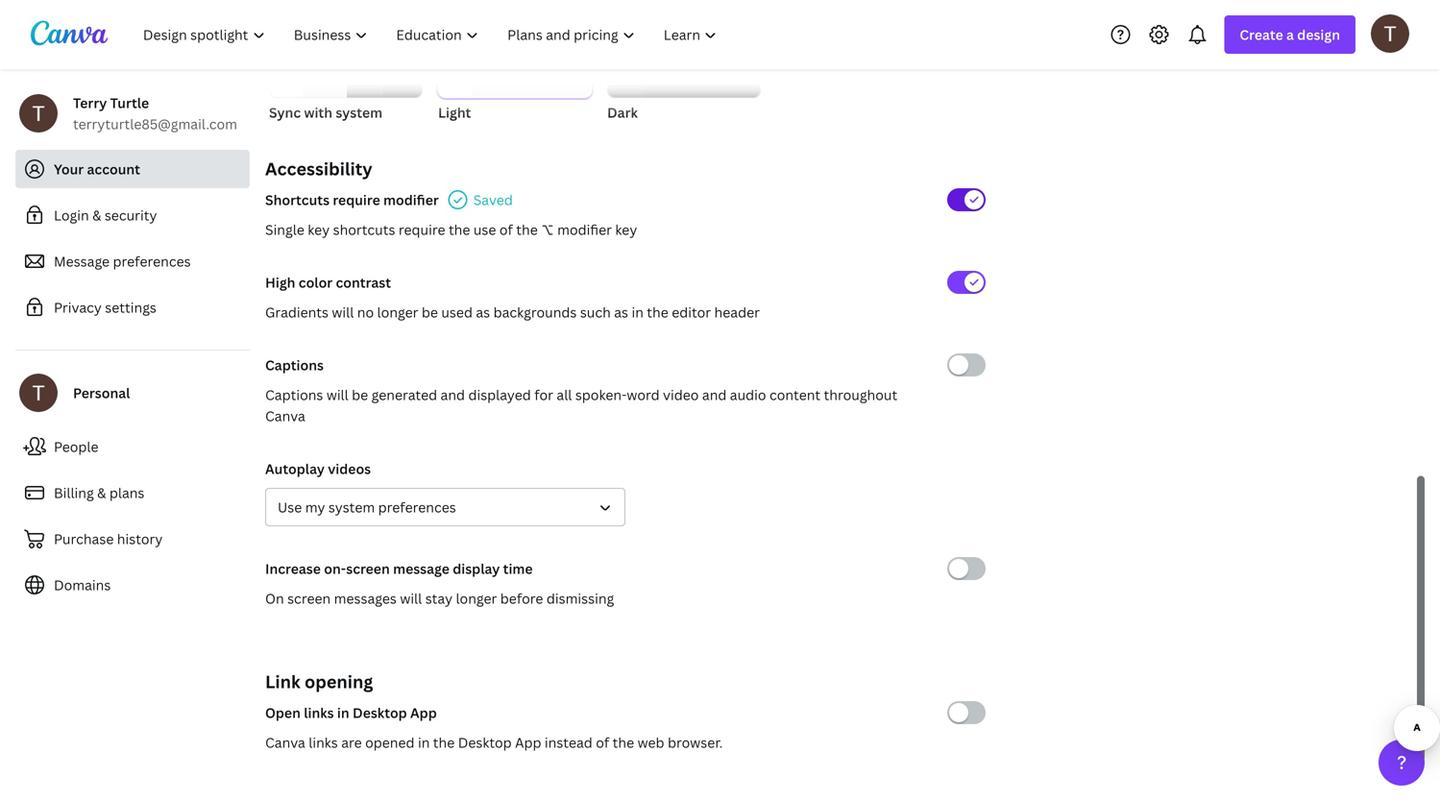 Task type: locate. For each thing, give the bounding box(es) containing it.
1 horizontal spatial in
[[418, 734, 430, 752]]

1 horizontal spatial of
[[596, 734, 610, 752]]

1 vertical spatial of
[[596, 734, 610, 752]]

1 horizontal spatial as
[[614, 303, 629, 321]]

1 vertical spatial links
[[309, 734, 338, 752]]

0 horizontal spatial and
[[441, 386, 465, 404]]

& for login
[[92, 206, 101, 224]]

1 horizontal spatial and
[[702, 386, 727, 404]]

⌥
[[541, 221, 554, 239]]

screen up messages
[[346, 560, 390, 578]]

1 vertical spatial be
[[352, 386, 368, 404]]

preferences
[[113, 252, 191, 271], [378, 498, 456, 517]]

displayed
[[468, 386, 531, 404]]

the left web
[[613, 734, 634, 752]]

captions for captions
[[265, 356, 324, 374]]

terryturtle85@gmail.com
[[73, 115, 237, 133]]

are
[[341, 734, 362, 752]]

0 vertical spatial modifier
[[384, 191, 439, 209]]

settings
[[105, 298, 157, 317]]

login & security
[[54, 206, 157, 224]]

preferences up message
[[378, 498, 456, 517]]

1 horizontal spatial longer
[[456, 590, 497, 608]]

1 horizontal spatial preferences
[[378, 498, 456, 517]]

1 vertical spatial modifier
[[558, 221, 612, 239]]

backgrounds
[[494, 303, 577, 321]]

system for with
[[336, 103, 383, 122]]

captions down gradients
[[265, 356, 324, 374]]

links down link opening
[[304, 704, 334, 722]]

& right login at the left top of page
[[92, 206, 101, 224]]

1 vertical spatial desktop
[[458, 734, 512, 752]]

links for are
[[309, 734, 338, 752]]

and left 'displayed'
[[441, 386, 465, 404]]

1 vertical spatial in
[[337, 704, 350, 722]]

canva down the open
[[265, 734, 305, 752]]

will left generated
[[327, 386, 349, 404]]

1 vertical spatial &
[[97, 484, 106, 502]]

0 vertical spatial system
[[336, 103, 383, 122]]

1 horizontal spatial key
[[616, 221, 638, 239]]

will inside captions will be generated and displayed for all spoken-word video and audio content throughout canva
[[327, 386, 349, 404]]

desktop left instead
[[458, 734, 512, 752]]

0 vertical spatial require
[[333, 191, 380, 209]]

create a design
[[1240, 25, 1341, 44]]

0 horizontal spatial require
[[333, 191, 380, 209]]

0 vertical spatial will
[[332, 303, 354, 321]]

of right instead
[[596, 734, 610, 752]]

be left the used
[[422, 303, 438, 321]]

modifier up single key shortcuts require the use of the ⌥ modifier key
[[384, 191, 439, 209]]

of
[[500, 221, 513, 239], [596, 734, 610, 752]]

1 and from the left
[[441, 386, 465, 404]]

sync with system
[[269, 103, 383, 122]]

0 vertical spatial of
[[500, 221, 513, 239]]

people
[[54, 438, 99, 456]]

1 vertical spatial screen
[[287, 590, 331, 608]]

a
[[1287, 25, 1295, 44]]

video
[[663, 386, 699, 404]]

before
[[501, 590, 543, 608]]

canva
[[265, 407, 305, 425], [265, 734, 305, 752]]

&
[[92, 206, 101, 224], [97, 484, 106, 502]]

system for my
[[329, 498, 375, 517]]

as right the used
[[476, 303, 490, 321]]

use my system preferences
[[278, 498, 456, 517]]

canva up autoplay
[[265, 407, 305, 425]]

modifier right ⌥ on the left top
[[558, 221, 612, 239]]

will left 'no'
[[332, 303, 354, 321]]

2 vertical spatial will
[[400, 590, 422, 608]]

longer right 'no'
[[377, 303, 419, 321]]

0 horizontal spatial be
[[352, 386, 368, 404]]

screen
[[346, 560, 390, 578], [287, 590, 331, 608]]

1 horizontal spatial be
[[422, 303, 438, 321]]

privacy
[[54, 298, 102, 317]]

canva inside captions will be generated and displayed for all spoken-word video and audio content throughout canva
[[265, 407, 305, 425]]

1 vertical spatial will
[[327, 386, 349, 404]]

0 vertical spatial canva
[[265, 407, 305, 425]]

require
[[333, 191, 380, 209], [399, 221, 445, 239]]

will for be
[[327, 386, 349, 404]]

terry turtle image
[[1372, 14, 1410, 53]]

in right opened
[[418, 734, 430, 752]]

& left plans
[[97, 484, 106, 502]]

key right "single"
[[308, 221, 330, 239]]

content
[[770, 386, 821, 404]]

key
[[308, 221, 330, 239], [616, 221, 638, 239]]

account
[[87, 160, 140, 178]]

longer down display
[[456, 590, 497, 608]]

modifier
[[384, 191, 439, 209], [558, 221, 612, 239]]

2 captions from the top
[[265, 386, 323, 404]]

1 horizontal spatial modifier
[[558, 221, 612, 239]]

0 vertical spatial desktop
[[353, 704, 407, 722]]

my
[[305, 498, 325, 517]]

use
[[474, 221, 496, 239]]

saved
[[474, 191, 513, 209]]

of right use
[[500, 221, 513, 239]]

1 vertical spatial captions
[[265, 386, 323, 404]]

domains link
[[15, 566, 250, 605]]

0 horizontal spatial preferences
[[113, 252, 191, 271]]

shortcuts
[[265, 191, 330, 209]]

editor
[[672, 303, 711, 321]]

such
[[580, 303, 611, 321]]

will
[[332, 303, 354, 321], [327, 386, 349, 404], [400, 590, 422, 608]]

open
[[265, 704, 301, 722]]

1 key from the left
[[308, 221, 330, 239]]

1 as from the left
[[476, 303, 490, 321]]

captions
[[265, 356, 324, 374], [265, 386, 323, 404]]

0 vertical spatial be
[[422, 303, 438, 321]]

0 horizontal spatial key
[[308, 221, 330, 239]]

require right shortcuts
[[399, 221, 445, 239]]

system right with
[[336, 103, 383, 122]]

0 horizontal spatial as
[[476, 303, 490, 321]]

be left generated
[[352, 386, 368, 404]]

autoplay videos
[[265, 460, 371, 478]]

0 vertical spatial &
[[92, 206, 101, 224]]

system right my
[[329, 498, 375, 517]]

1 captions from the top
[[265, 356, 324, 374]]

preferences down login & security link
[[113, 252, 191, 271]]

0 horizontal spatial app
[[410, 704, 437, 722]]

domains
[[54, 576, 111, 594]]

security
[[105, 206, 157, 224]]

links left are
[[309, 734, 338, 752]]

in right such
[[632, 303, 644, 321]]

links for in
[[304, 704, 334, 722]]

screen down increase
[[287, 590, 331, 608]]

will left stay
[[400, 590, 422, 608]]

0 vertical spatial longer
[[377, 303, 419, 321]]

light
[[438, 103, 471, 122]]

links
[[304, 704, 334, 722], [309, 734, 338, 752]]

2 horizontal spatial in
[[632, 303, 644, 321]]

0 horizontal spatial of
[[500, 221, 513, 239]]

and
[[441, 386, 465, 404], [702, 386, 727, 404]]

app up opened
[[410, 704, 437, 722]]

the
[[449, 221, 470, 239], [516, 221, 538, 239], [647, 303, 669, 321], [433, 734, 455, 752], [613, 734, 634, 752]]

longer
[[377, 303, 419, 321], [456, 590, 497, 608]]

captions up autoplay
[[265, 386, 323, 404]]

0 horizontal spatial screen
[[287, 590, 331, 608]]

0 vertical spatial app
[[410, 704, 437, 722]]

message preferences
[[54, 252, 191, 271]]

1 horizontal spatial screen
[[346, 560, 390, 578]]

desktop up opened
[[353, 704, 407, 722]]

message preferences link
[[15, 242, 250, 281]]

and right video
[[702, 386, 727, 404]]

dismissing
[[547, 590, 614, 608]]

1 horizontal spatial require
[[399, 221, 445, 239]]

0 vertical spatial links
[[304, 704, 334, 722]]

key right ⌥ on the left top
[[616, 221, 638, 239]]

be
[[422, 303, 438, 321], [352, 386, 368, 404]]

high color contrast
[[265, 273, 391, 292]]

0 horizontal spatial modifier
[[384, 191, 439, 209]]

privacy settings link
[[15, 288, 250, 327]]

1 horizontal spatial app
[[515, 734, 542, 752]]

0 horizontal spatial longer
[[377, 303, 419, 321]]

display
[[453, 560, 500, 578]]

0 vertical spatial in
[[632, 303, 644, 321]]

on
[[265, 590, 284, 608]]

increase on-screen message display time
[[265, 560, 533, 578]]

videos
[[328, 460, 371, 478]]

1 vertical spatial longer
[[456, 590, 497, 608]]

in up are
[[337, 704, 350, 722]]

0 horizontal spatial desktop
[[353, 704, 407, 722]]

1 vertical spatial preferences
[[378, 498, 456, 517]]

1 vertical spatial canva
[[265, 734, 305, 752]]

your account
[[54, 160, 140, 178]]

1 canva from the top
[[265, 407, 305, 425]]

billing & plans
[[54, 484, 145, 502]]

app
[[410, 704, 437, 722], [515, 734, 542, 752]]

captions inside captions will be generated and displayed for all spoken-word video and audio content throughout canva
[[265, 386, 323, 404]]

require up shortcuts
[[333, 191, 380, 209]]

message
[[54, 252, 110, 271]]

as right such
[[614, 303, 629, 321]]

captions for captions will be generated and displayed for all spoken-word video and audio content throughout canva
[[265, 386, 323, 404]]

captions will be generated and displayed for all spoken-word video and audio content throughout canva
[[265, 386, 898, 425]]

shortcuts require modifier
[[265, 191, 439, 209]]

0 vertical spatial captions
[[265, 356, 324, 374]]

top level navigation element
[[131, 15, 734, 54]]

your
[[54, 160, 84, 178]]

1 horizontal spatial desktop
[[458, 734, 512, 752]]

canva links are opened in the desktop app instead of the web browser.
[[265, 734, 723, 752]]

1 vertical spatial system
[[329, 498, 375, 517]]

app left instead
[[515, 734, 542, 752]]



Task type: vqa. For each thing, say whether or not it's contained in the screenshot.
the right The Be
yes



Task type: describe. For each thing, give the bounding box(es) containing it.
used
[[442, 303, 473, 321]]

single key shortcuts require the use of the ⌥ modifier key
[[265, 221, 638, 239]]

2 and from the left
[[702, 386, 727, 404]]

Light button
[[438, 12, 592, 123]]

2 canva from the top
[[265, 734, 305, 752]]

privacy settings
[[54, 298, 157, 317]]

open links in desktop app
[[265, 704, 437, 722]]

0 vertical spatial screen
[[346, 560, 390, 578]]

all
[[557, 386, 572, 404]]

with
[[304, 103, 333, 122]]

& for billing
[[97, 484, 106, 502]]

on screen messages will stay longer before dismissing
[[265, 590, 614, 608]]

billing & plans link
[[15, 474, 250, 512]]

gradients
[[265, 303, 329, 321]]

create
[[1240, 25, 1284, 44]]

1 vertical spatial app
[[515, 734, 542, 752]]

sync
[[269, 103, 301, 122]]

login & security link
[[15, 196, 250, 235]]

word
[[627, 386, 660, 404]]

will for no
[[332, 303, 354, 321]]

header
[[715, 303, 760, 321]]

time
[[503, 560, 533, 578]]

the left "editor"
[[647, 303, 669, 321]]

personal
[[73, 384, 130, 402]]

shortcuts
[[333, 221, 395, 239]]

link opening
[[265, 670, 373, 694]]

no
[[357, 303, 374, 321]]

stay
[[425, 590, 453, 608]]

Sync with system button
[[269, 12, 423, 123]]

single
[[265, 221, 305, 239]]

2 vertical spatial in
[[418, 734, 430, 752]]

2 as from the left
[[614, 303, 629, 321]]

high
[[265, 273, 296, 292]]

billing
[[54, 484, 94, 502]]

purchase
[[54, 530, 114, 548]]

preferences inside button
[[378, 498, 456, 517]]

message
[[393, 560, 450, 578]]

plans
[[109, 484, 145, 502]]

link
[[265, 670, 301, 694]]

2 key from the left
[[616, 221, 638, 239]]

history
[[117, 530, 163, 548]]

color
[[299, 273, 333, 292]]

people link
[[15, 428, 250, 466]]

opening
[[305, 670, 373, 694]]

accessibility
[[265, 157, 373, 181]]

purchase history link
[[15, 520, 250, 558]]

dark
[[607, 103, 638, 122]]

0 vertical spatial preferences
[[113, 252, 191, 271]]

on-
[[324, 560, 346, 578]]

design
[[1298, 25, 1341, 44]]

Use my system preferences button
[[265, 488, 626, 527]]

the left ⌥ on the left top
[[516, 221, 538, 239]]

generated
[[372, 386, 437, 404]]

use
[[278, 498, 302, 517]]

autoplay
[[265, 460, 325, 478]]

Dark button
[[607, 12, 761, 123]]

gradients will no longer be used as backgrounds such as in the editor header
[[265, 303, 760, 321]]

terry
[[73, 94, 107, 112]]

purchase history
[[54, 530, 163, 548]]

messages
[[334, 590, 397, 608]]

0 horizontal spatial in
[[337, 704, 350, 722]]

turtle
[[110, 94, 149, 112]]

create a design button
[[1225, 15, 1356, 54]]

terry turtle terryturtle85@gmail.com
[[73, 94, 237, 133]]

contrast
[[336, 273, 391, 292]]

the left use
[[449, 221, 470, 239]]

be inside captions will be generated and displayed for all spoken-word video and audio content throughout canva
[[352, 386, 368, 404]]

1 vertical spatial require
[[399, 221, 445, 239]]

throughout
[[824, 386, 898, 404]]

for
[[535, 386, 554, 404]]

spoken-
[[576, 386, 627, 404]]

the right opened
[[433, 734, 455, 752]]

audio
[[730, 386, 767, 404]]

opened
[[365, 734, 415, 752]]

browser.
[[668, 734, 723, 752]]

login
[[54, 206, 89, 224]]

increase
[[265, 560, 321, 578]]

web
[[638, 734, 665, 752]]

your account link
[[15, 150, 250, 188]]

instead
[[545, 734, 593, 752]]



